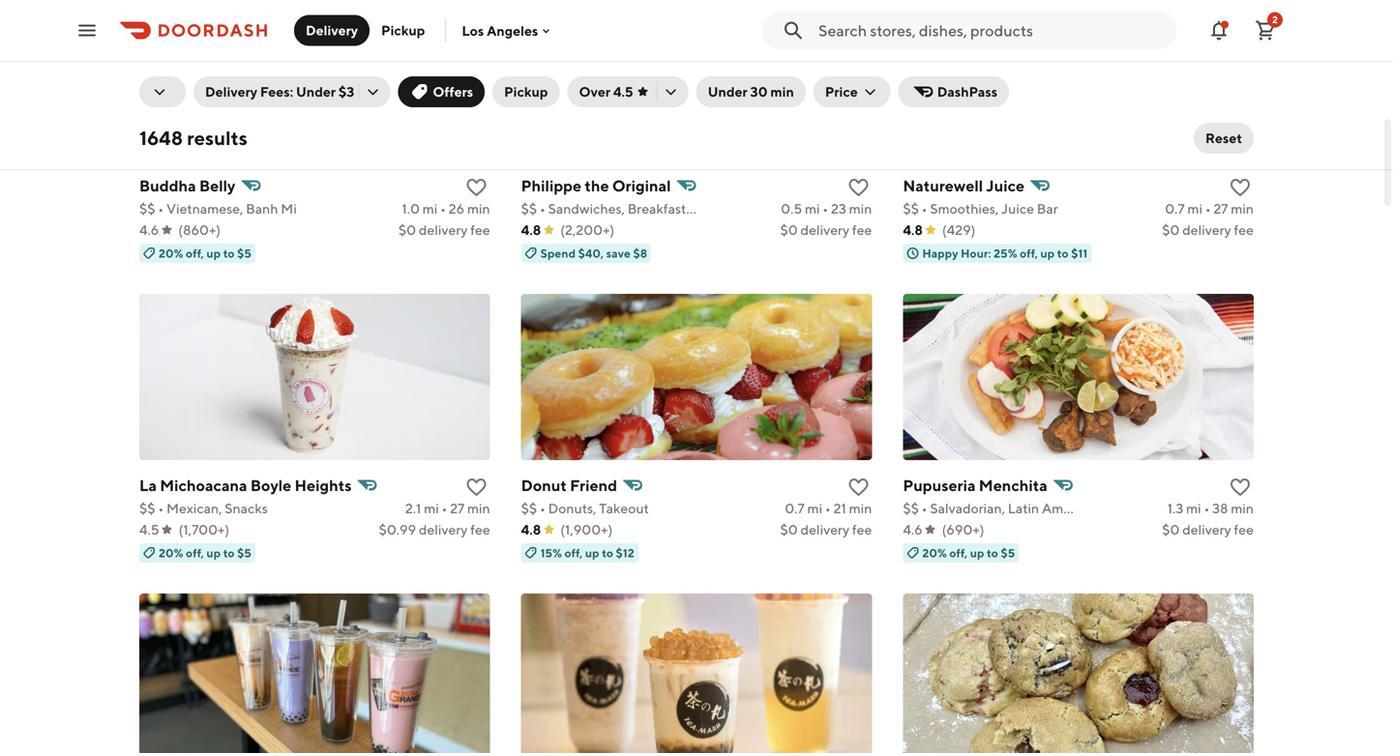 Task type: describe. For each thing, give the bounding box(es) containing it.
naturewell juice
[[903, 177, 1025, 195]]

• down naturewell
[[922, 201, 928, 217]]

click to add this store to your saved list image up 0.7 mi • 21 min
[[847, 476, 870, 499]]

$11
[[1071, 247, 1088, 260]]

(1,900+)
[[561, 522, 613, 538]]

(429)
[[942, 222, 976, 238]]

reset
[[1206, 130, 1243, 146]]

20% off, up to $5 for michoacana
[[159, 547, 252, 560]]

min for philippe the original
[[849, 201, 872, 217]]

(1,700+)
[[179, 522, 229, 538]]

donut
[[521, 477, 567, 495]]

delivery for la michoacana boyle heights
[[419, 522, 468, 538]]

happy hour: 25% off, up to $11
[[923, 247, 1088, 260]]

off, right "25%"
[[1020, 247, 1038, 260]]

smoothies,
[[930, 201, 999, 217]]

los angeles
[[462, 22, 538, 38]]

• down reset "button"
[[1206, 201, 1211, 217]]

$3
[[339, 84, 355, 100]]

0 vertical spatial pickup
[[381, 22, 425, 38]]

$12
[[616, 547, 635, 560]]

26
[[449, 201, 465, 217]]

$$ for pupuseria
[[903, 501, 919, 517]]

dashpass button
[[899, 76, 1009, 107]]

fee for naturewell juice
[[1234, 222, 1254, 238]]

click to add this store to your saved list image for original
[[847, 176, 870, 199]]

20% for la
[[159, 547, 183, 560]]

• down pupuseria
[[922, 501, 928, 517]]

0.7 mi • 21 min
[[785, 501, 872, 517]]

1.3
[[1168, 501, 1184, 517]]

• down buddha in the top left of the page
[[158, 201, 164, 217]]

0 vertical spatial juice
[[986, 177, 1025, 195]]

menchita
[[979, 477, 1048, 495]]

$$ for donut
[[521, 501, 537, 517]]

click to add this store to your saved list image for boyle
[[465, 476, 488, 499]]

up for pupuseria menchita
[[970, 547, 985, 560]]

over 4.5 button
[[568, 76, 689, 107]]

$$ • smoothies, juice bar
[[903, 201, 1058, 217]]

&
[[689, 201, 698, 217]]

up for la michoacana boyle heights
[[207, 547, 221, 560]]

$$ • mexican, snacks
[[139, 501, 268, 517]]

$​0 for pupuseria menchita
[[1162, 522, 1180, 538]]

1 under from the left
[[296, 84, 336, 100]]

2.1 mi • 27 min
[[405, 501, 490, 517]]

$​0 delivery fee for pupuseria menchita
[[1162, 522, 1254, 538]]

la
[[139, 477, 157, 495]]

0.7 for juice
[[1165, 201, 1185, 217]]

reset button
[[1194, 123, 1254, 154]]

offers
[[433, 84, 473, 100]]

• left 21
[[825, 501, 831, 517]]

$$ for naturewell
[[903, 201, 919, 217]]

delivery for philippe the original
[[801, 222, 850, 238]]

mexican,
[[166, 501, 222, 517]]

2
[[1273, 14, 1278, 25]]

sandwiches,
[[548, 201, 625, 217]]

20% for pupuseria
[[923, 547, 947, 560]]

• down the philippe
[[540, 201, 546, 217]]

min for la michoacana boyle heights
[[467, 501, 490, 517]]

american
[[1042, 501, 1101, 517]]

brunch
[[700, 201, 745, 217]]

off, for pupuseria menchita
[[950, 547, 968, 560]]

30
[[750, 84, 768, 100]]

• down donut
[[540, 501, 546, 517]]

• up $0.99 delivery fee
[[442, 501, 447, 517]]

delivery for pupuseria menchita
[[1183, 522, 1232, 538]]

up for donut friend
[[585, 547, 600, 560]]

heights
[[295, 477, 352, 495]]

boyle
[[251, 477, 292, 495]]

mi for pupuseria menchita
[[1187, 501, 1202, 517]]

min for buddha belly
[[467, 201, 490, 217]]

4.8 for philippe the original
[[521, 222, 541, 238]]

fee for buddha belly
[[471, 222, 490, 238]]

4.8 for donut friend
[[521, 522, 541, 538]]

$​0 for donut friend
[[780, 522, 798, 538]]

mi for buddha belly
[[423, 201, 438, 217]]

$$ • vietnamese, banh mi
[[139, 201, 297, 217]]

$8
[[633, 247, 648, 260]]

under inside under 30 min button
[[708, 84, 748, 100]]

salvadorian,
[[930, 501, 1005, 517]]

save
[[606, 247, 631, 260]]

dashpass
[[937, 84, 998, 100]]

price button
[[814, 76, 891, 107]]

1.0 mi • 26 min
[[402, 201, 490, 217]]

21
[[834, 501, 847, 517]]

offers button
[[398, 76, 485, 107]]

$​0 for buddha belly
[[399, 222, 416, 238]]

$​0 delivery fee for philippe the original
[[780, 222, 872, 238]]

la michoacana boyle heights
[[139, 477, 352, 495]]

1648
[[139, 127, 183, 150]]

fees:
[[260, 84, 293, 100]]

mi for philippe the original
[[805, 201, 820, 217]]

to left $11
[[1057, 247, 1069, 260]]

over
[[579, 84, 611, 100]]

(690+)
[[942, 522, 985, 538]]

$5 for michoacana
[[237, 547, 252, 560]]

$$ for la
[[139, 501, 155, 517]]

buddha belly
[[139, 177, 236, 195]]

results
[[187, 127, 248, 150]]

4.6 for pupuseria menchita
[[903, 522, 923, 538]]

click to add this store to your saved list image for buddha belly
[[465, 176, 488, 199]]

over 4.5
[[579, 84, 633, 100]]

philippe
[[521, 177, 582, 195]]

up for buddha belly
[[207, 247, 221, 260]]

$$ for philippe
[[521, 201, 537, 217]]

donuts,
[[548, 501, 597, 517]]

to for pupuseria menchita
[[987, 547, 999, 560]]

(2,200+)
[[561, 222, 615, 238]]

fee for donut friend
[[852, 522, 872, 538]]

takeout
[[599, 501, 649, 517]]

original
[[612, 177, 671, 195]]

$0.99 delivery fee
[[379, 522, 490, 538]]

mi for la michoacana boyle heights
[[424, 501, 439, 517]]

1.0
[[402, 201, 420, 217]]

delivery fees: under $3
[[205, 84, 355, 100]]

4.6 for buddha belly
[[139, 222, 159, 238]]

$$ • donuts, takeout
[[521, 501, 649, 517]]



Task type: locate. For each thing, give the bounding box(es) containing it.
mi right the 1.0
[[423, 201, 438, 217]]

pickup down the angeles
[[504, 84, 548, 100]]

off, down (690+)
[[950, 547, 968, 560]]

1 horizontal spatial 27
[[1214, 201, 1229, 217]]

fee down 1.3 mi • 38 min
[[1234, 522, 1254, 538]]

$​0 delivery fee for donut friend
[[780, 522, 872, 538]]

min right 26
[[467, 201, 490, 217]]

$​0 for naturewell juice
[[1162, 222, 1180, 238]]

4.8 for naturewell juice
[[903, 222, 923, 238]]

off, right the "15%"
[[565, 547, 583, 560]]

mi
[[423, 201, 438, 217], [805, 201, 820, 217], [1188, 201, 1203, 217], [424, 501, 439, 517], [808, 501, 823, 517], [1187, 501, 1202, 517]]

pickup button down the angeles
[[493, 76, 560, 107]]

min right 21
[[849, 501, 872, 517]]

0 vertical spatial delivery
[[306, 22, 358, 38]]

1 horizontal spatial 0.7
[[1165, 201, 1185, 217]]

0 horizontal spatial pickup button
[[370, 15, 437, 46]]

4.5
[[613, 84, 633, 100], [139, 522, 159, 538]]

$​0 delivery fee down 1.3 mi • 38 min
[[1162, 522, 1254, 538]]

20% down (1,700+)
[[159, 547, 183, 560]]

juice left bar
[[1002, 201, 1034, 217]]

4.8 up the "15%"
[[521, 522, 541, 538]]

click to add this store to your saved list image
[[847, 176, 870, 199], [465, 476, 488, 499], [847, 476, 870, 499]]

1 vertical spatial delivery
[[205, 84, 257, 100]]

delivery for donut friend
[[801, 522, 850, 538]]

min inside under 30 min button
[[771, 84, 794, 100]]

friend
[[570, 477, 617, 495]]

pickup button left 'los'
[[370, 15, 437, 46]]

up down (690+)
[[970, 547, 985, 560]]

mi right '2.1' in the left bottom of the page
[[424, 501, 439, 517]]

min right 23
[[849, 201, 872, 217]]

$​0 down 0.5
[[780, 222, 798, 238]]

$​0 delivery fee for buddha belly
[[399, 222, 490, 238]]

$$ down donut
[[521, 501, 537, 517]]

click to add this store to your saved list image up '0.5 mi • 23 min'
[[847, 176, 870, 199]]

$$ • sandwiches, breakfast & brunch
[[521, 201, 745, 217]]

delivery left fees:
[[205, 84, 257, 100]]

• left 38
[[1204, 501, 1210, 517]]

min right 30
[[771, 84, 794, 100]]

0.5 mi • 23 min
[[781, 201, 872, 217]]

off, for donut friend
[[565, 547, 583, 560]]

27 for naturewell juice
[[1214, 201, 1229, 217]]

to for buddha belly
[[223, 247, 235, 260]]

0 horizontal spatial pickup
[[381, 22, 425, 38]]

4.8 up happy
[[903, 222, 923, 238]]

0 horizontal spatial 27
[[450, 501, 465, 517]]

min up $0.99 delivery fee
[[467, 501, 490, 517]]

1 vertical spatial pickup
[[504, 84, 548, 100]]

click to add this store to your saved list image for naturewell juice
[[1229, 176, 1252, 199]]

4.5 inside 'button'
[[613, 84, 633, 100]]

4.6 left (690+)
[[903, 522, 923, 538]]

philippe the original
[[521, 177, 671, 195]]

notification bell image
[[1208, 19, 1231, 42]]

$​0 for philippe the original
[[780, 222, 798, 238]]

27 down reset "button"
[[1214, 201, 1229, 217]]

delivery for buddha belly
[[419, 222, 468, 238]]

juice
[[986, 177, 1025, 195], [1002, 201, 1034, 217]]

$$ down naturewell
[[903, 201, 919, 217]]

spend
[[541, 247, 576, 260]]

up down (1,900+) on the bottom of the page
[[585, 547, 600, 560]]

20% off, up to $5 down (860+) at left
[[159, 247, 252, 260]]

4.5 right over
[[613, 84, 633, 100]]

to for donut friend
[[602, 547, 614, 560]]

20% off, up to $5
[[159, 247, 252, 260], [159, 547, 252, 560], [923, 547, 1015, 560]]

click to add this store to your saved list image up 2.1 mi • 27 min
[[465, 476, 488, 499]]

$5 for belly
[[237, 247, 252, 260]]

up down (860+) at left
[[207, 247, 221, 260]]

0 vertical spatial 0.7
[[1165, 201, 1185, 217]]

delivery down '0.5 mi • 23 min'
[[801, 222, 850, 238]]

bar
[[1037, 201, 1058, 217]]

20% down (860+) at left
[[159, 247, 183, 260]]

$0.99
[[379, 522, 416, 538]]

michoacana
[[160, 477, 247, 495]]

1 vertical spatial 4.5
[[139, 522, 159, 538]]

15%
[[541, 547, 562, 560]]

1 horizontal spatial 4.6
[[903, 522, 923, 538]]

to for la michoacana boyle heights
[[223, 547, 235, 560]]

to down $$ • vietnamese, banh mi
[[223, 247, 235, 260]]

20%
[[159, 247, 183, 260], [159, 547, 183, 560], [923, 547, 947, 560]]

fee down '0.5 mi • 23 min'
[[852, 222, 872, 238]]

delivery
[[306, 22, 358, 38], [205, 84, 257, 100]]

$​0
[[399, 222, 416, 238], [780, 222, 798, 238], [1162, 222, 1180, 238], [780, 522, 798, 538], [1162, 522, 1180, 538]]

2 button
[[1246, 11, 1285, 50]]

$5 for menchita
[[1001, 547, 1015, 560]]

belly
[[199, 177, 236, 195]]

off,
[[186, 247, 204, 260], [1020, 247, 1038, 260], [186, 547, 204, 560], [565, 547, 583, 560], [950, 547, 968, 560]]

delivery button
[[294, 15, 370, 46]]

$​0 down 0.7 mi • 21 min
[[780, 522, 798, 538]]

4.5 down "la"
[[139, 522, 159, 538]]

off, for la michoacana boyle heights
[[186, 547, 204, 560]]

up down (1,700+)
[[207, 547, 221, 560]]

• left mexican,
[[158, 501, 164, 517]]

1648 results
[[139, 127, 248, 150]]

click to add this store to your saved list image up 1.3 mi • 38 min
[[1229, 476, 1252, 499]]

delivery for delivery
[[306, 22, 358, 38]]

fee for philippe the original
[[852, 222, 872, 238]]

juice up $$ • smoothies, juice bar
[[986, 177, 1025, 195]]

delivery inside button
[[306, 22, 358, 38]]

mi right 0.5
[[805, 201, 820, 217]]

hour:
[[961, 247, 991, 260]]

$5 down the snacks
[[237, 547, 252, 560]]

0 vertical spatial 4.6
[[139, 222, 159, 238]]

1 horizontal spatial delivery
[[306, 22, 358, 38]]

15% off, up to $12
[[541, 547, 635, 560]]

1 vertical spatial juice
[[1002, 201, 1034, 217]]

los angeles button
[[462, 22, 554, 38]]

min down reset "button"
[[1231, 201, 1254, 217]]

0.5
[[781, 201, 802, 217]]

• left 23
[[823, 201, 829, 217]]

the
[[585, 177, 609, 195]]

27 for la michoacana boyle heights
[[450, 501, 465, 517]]

delivery for naturewell juice
[[1183, 222, 1232, 238]]

20% off, up to $5 for belly
[[159, 247, 252, 260]]

under left 30
[[708, 84, 748, 100]]

38
[[1213, 501, 1229, 517]]

off, down (1,700+)
[[186, 547, 204, 560]]

mi down reset "button"
[[1188, 201, 1203, 217]]

click to add this store to your saved list image up 1.0 mi • 26 min
[[465, 176, 488, 199]]

off, for buddha belly
[[186, 247, 204, 260]]

delivery
[[419, 222, 468, 238], [801, 222, 850, 238], [1183, 222, 1232, 238], [419, 522, 468, 538], [801, 522, 850, 538], [1183, 522, 1232, 538]]

$​0 delivery fee down 0.7 mi • 27 min
[[1162, 222, 1254, 238]]

0 vertical spatial pickup button
[[370, 15, 437, 46]]

$$ • salvadorian, latin american
[[903, 501, 1101, 517]]

naturewell
[[903, 177, 983, 195]]

1 horizontal spatial pickup button
[[493, 76, 560, 107]]

los
[[462, 22, 484, 38]]

1 vertical spatial pickup button
[[493, 76, 560, 107]]

mi right 1.3
[[1187, 501, 1202, 517]]

0 horizontal spatial delivery
[[205, 84, 257, 100]]

$$ down pupuseria
[[903, 501, 919, 517]]

$$ down buddha in the top left of the page
[[139, 201, 155, 217]]

under
[[296, 84, 336, 100], [708, 84, 748, 100]]

(860+)
[[178, 222, 221, 238]]

click to add this store to your saved list image
[[465, 176, 488, 199], [1229, 176, 1252, 199], [1229, 476, 1252, 499]]

buddha
[[139, 177, 196, 195]]

pickup button
[[370, 15, 437, 46], [493, 76, 560, 107]]

0 vertical spatial 4.5
[[613, 84, 633, 100]]

1 vertical spatial 27
[[450, 501, 465, 517]]

20% off, up to $5 for menchita
[[923, 547, 1015, 560]]

1 horizontal spatial under
[[708, 84, 748, 100]]

to down $$ • salvadorian, latin american
[[987, 547, 999, 560]]

0.7
[[1165, 201, 1185, 217], [785, 501, 805, 517]]

breakfast
[[628, 201, 686, 217]]

20% for buddha
[[159, 247, 183, 260]]

fee for pupuseria menchita
[[1234, 522, 1254, 538]]

0 horizontal spatial under
[[296, 84, 336, 100]]

under 30 min button
[[696, 76, 806, 107]]

0 horizontal spatial 4.5
[[139, 522, 159, 538]]

fee for la michoacana boyle heights
[[470, 522, 490, 538]]

to left $12
[[602, 547, 614, 560]]

min right 38
[[1231, 501, 1254, 517]]

0 horizontal spatial 0.7
[[785, 501, 805, 517]]

20% down (690+)
[[923, 547, 947, 560]]

$​0 delivery fee for naturewell juice
[[1162, 222, 1254, 238]]

27 up $0.99 delivery fee
[[450, 501, 465, 517]]

$$
[[139, 201, 155, 217], [521, 201, 537, 217], [903, 201, 919, 217], [139, 501, 155, 517], [521, 501, 537, 517], [903, 501, 919, 517]]

$$ down "la"
[[139, 501, 155, 517]]

25%
[[994, 247, 1018, 260]]

vietnamese,
[[166, 201, 243, 217]]

1 horizontal spatial pickup
[[504, 84, 548, 100]]

pickup left 'los'
[[381, 22, 425, 38]]

up left $11
[[1041, 247, 1055, 260]]

$$ for buddha
[[139, 201, 155, 217]]

Store search: begin typing to search for stores available on DoorDash text field
[[819, 20, 1165, 41]]

click to add this store to your saved list image up 0.7 mi • 27 min
[[1229, 176, 1252, 199]]

donut friend
[[521, 477, 617, 495]]

$​0 down 0.7 mi • 27 min
[[1162, 222, 1180, 238]]

20% off, up to $5 down (690+)
[[923, 547, 1015, 560]]

to
[[223, 247, 235, 260], [1057, 247, 1069, 260], [223, 547, 235, 560], [602, 547, 614, 560], [987, 547, 999, 560]]

$​0 down the 1.0
[[399, 222, 416, 238]]

under 30 min
[[708, 84, 794, 100]]

delivery down 1.0 mi • 26 min
[[419, 222, 468, 238]]

delivery for delivery fees: under $3
[[205, 84, 257, 100]]

under left $3
[[296, 84, 336, 100]]

4.8 up spend
[[521, 222, 541, 238]]

20% off, up to $5 down (1,700+)
[[159, 547, 252, 560]]

1 items, open order cart image
[[1254, 19, 1277, 42]]

$​0 delivery fee down '0.5 mi • 23 min'
[[780, 222, 872, 238]]

$5 down $$ • salvadorian, latin american
[[1001, 547, 1015, 560]]

mi for naturewell juice
[[1188, 201, 1203, 217]]

mi left 21
[[808, 501, 823, 517]]

min for donut friend
[[849, 501, 872, 517]]

up
[[207, 247, 221, 260], [1041, 247, 1055, 260], [207, 547, 221, 560], [585, 547, 600, 560], [970, 547, 985, 560]]

click to add this store to your saved list image for pupuseria menchita
[[1229, 476, 1252, 499]]

1 vertical spatial 0.7
[[785, 501, 805, 517]]

delivery down 1.3 mi • 38 min
[[1183, 522, 1232, 538]]

latin
[[1008, 501, 1039, 517]]

1 horizontal spatial 4.5
[[613, 84, 633, 100]]

min for pupuseria menchita
[[1231, 501, 1254, 517]]

fee down 2.1 mi • 27 min
[[470, 522, 490, 538]]

1 vertical spatial 4.6
[[903, 522, 923, 538]]

pupuseria
[[903, 477, 976, 495]]

$40,
[[578, 247, 604, 260]]

2 under from the left
[[708, 84, 748, 100]]

• left 26
[[440, 201, 446, 217]]

0 vertical spatial 27
[[1214, 201, 1229, 217]]

0.7 mi • 27 min
[[1165, 201, 1254, 217]]

0 horizontal spatial 4.6
[[139, 222, 159, 238]]

$​0 delivery fee down 1.0 mi • 26 min
[[399, 222, 490, 238]]

•
[[158, 201, 164, 217], [440, 201, 446, 217], [540, 201, 546, 217], [823, 201, 829, 217], [922, 201, 928, 217], [1206, 201, 1211, 217], [158, 501, 164, 517], [442, 501, 447, 517], [540, 501, 546, 517], [825, 501, 831, 517], [922, 501, 928, 517], [1204, 501, 1210, 517]]

delivery down 0.7 mi • 21 min
[[801, 522, 850, 538]]

$​0 down 1.3
[[1162, 522, 1180, 538]]

$5 down banh
[[237, 247, 252, 260]]

angeles
[[487, 22, 538, 38]]

mi for donut friend
[[808, 501, 823, 517]]

fee down 0.7 mi • 27 min
[[1234, 222, 1254, 238]]

1.3 mi • 38 min
[[1168, 501, 1254, 517]]

$​0 delivery fee
[[399, 222, 490, 238], [780, 222, 872, 238], [1162, 222, 1254, 238], [780, 522, 872, 538], [1162, 522, 1254, 538]]

delivery up $3
[[306, 22, 358, 38]]

min for naturewell juice
[[1231, 201, 1254, 217]]

mi
[[281, 201, 297, 217]]

to down (1,700+)
[[223, 547, 235, 560]]

snacks
[[225, 501, 268, 517]]

4.6 down buddha in the top left of the page
[[139, 222, 159, 238]]

off, down (860+) at left
[[186, 247, 204, 260]]

fee down 0.7 mi • 21 min
[[852, 522, 872, 538]]

$$ down the philippe
[[521, 201, 537, 217]]

happy
[[923, 247, 959, 260]]

open menu image
[[75, 19, 99, 42]]

0.7 for friend
[[785, 501, 805, 517]]

banh
[[246, 201, 278, 217]]

price
[[825, 84, 858, 100]]

4.6
[[139, 222, 159, 238], [903, 522, 923, 538]]

fee down 1.0 mi • 26 min
[[471, 222, 490, 238]]

2.1
[[405, 501, 421, 517]]

23
[[831, 201, 847, 217]]

delivery down 2.1 mi • 27 min
[[419, 522, 468, 538]]



Task type: vqa. For each thing, say whether or not it's contained in the screenshot.


